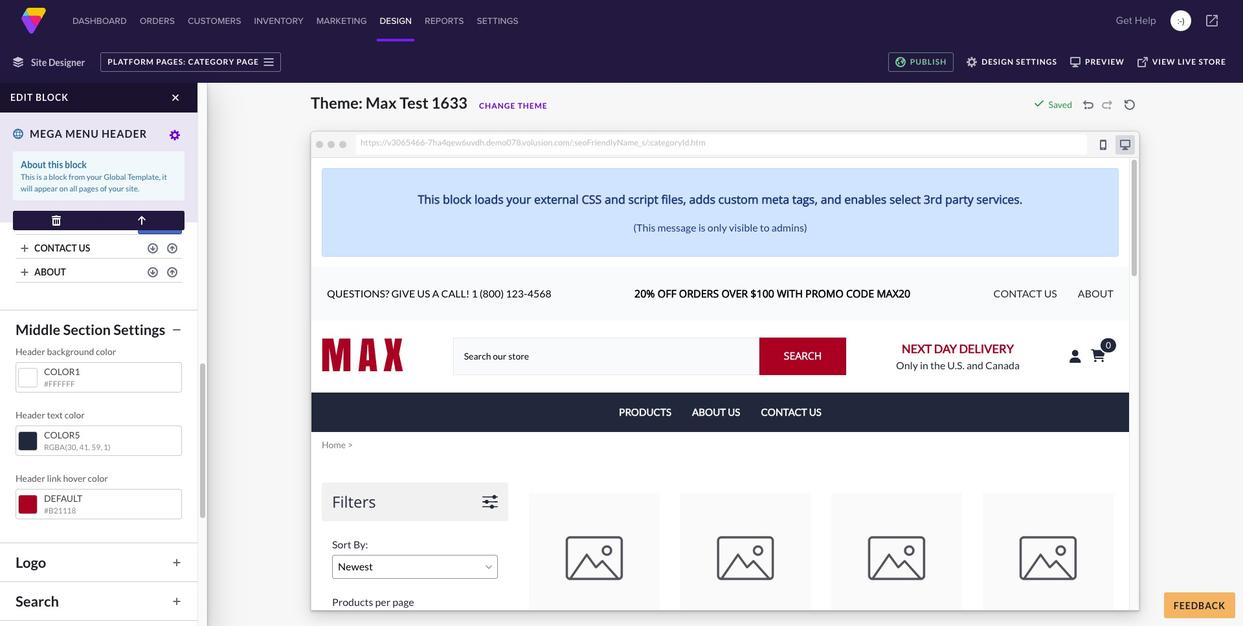 Task type: describe. For each thing, give the bounding box(es) containing it.
mega menu header
[[30, 128, 147, 140]]

0 vertical spatial your
[[87, 172, 102, 182]]

global template image
[[13, 129, 23, 139]]

preview
[[1085, 57, 1125, 67]]

center for center icon size
[[16, 153, 43, 165]]

dashboard link
[[70, 0, 129, 41]]

reports
[[425, 14, 464, 27]]

settings inside design settings button
[[1016, 57, 1058, 67]]

customers button
[[185, 0, 244, 41]]

contact us heading
[[16, 235, 182, 258]]

inventory
[[254, 14, 304, 27]]

contact us
[[34, 243, 90, 254]]

is
[[36, 172, 42, 182]]

this
[[21, 172, 35, 182]]

color1 #ffffff
[[44, 367, 80, 389]]

header text color
[[16, 410, 85, 421]]

contact us button
[[16, 238, 143, 258]]

edit block
[[10, 92, 69, 103]]

theme
[[518, 101, 548, 111]]

preview button
[[1064, 52, 1131, 72]]

view live store
[[1153, 57, 1227, 67]]

hover
[[63, 473, 86, 484]]

reports button
[[422, 0, 467, 41]]

icon for color
[[45, 90, 62, 101]]

category
[[188, 57, 235, 67]]

size
[[64, 153, 79, 165]]

design button
[[377, 0, 415, 41]]

https://v3065466-
[[361, 137, 428, 148]]

add button
[[138, 214, 182, 234]]

designer
[[49, 57, 85, 68]]

pages
[[79, 184, 99, 194]]

:-
[[1178, 14, 1183, 27]]

help
[[1135, 13, 1157, 28]]

header right menu
[[102, 128, 147, 140]]

1 vertical spatial your
[[108, 184, 124, 194]]

header for header text color
[[16, 410, 45, 421]]

view
[[1153, 57, 1176, 67]]

us
[[79, 243, 90, 254]]

about heading
[[16, 259, 182, 282]]

header for header link hover color
[[16, 473, 45, 484]]

this
[[48, 159, 63, 170]]

platform pages: category page button
[[101, 52, 281, 72]]

site
[[31, 57, 47, 68]]

about
[[21, 159, 46, 170]]

change
[[479, 101, 516, 111]]

sidebar element
[[0, 0, 207, 627]]

color for header text color
[[65, 410, 85, 421]]

7ha4qew6uvdh.demo078.volusion.com/:seofriendlyname_s/:categoryid.htm
[[428, 137, 706, 148]]

design settings
[[982, 57, 1058, 67]]

search
[[16, 593, 59, 611]]

test
[[400, 93, 429, 112]]

middle
[[16, 321, 60, 339]]

middle section settings
[[16, 321, 165, 339]]

about button
[[16, 262, 143, 282]]

1 vertical spatial block
[[65, 159, 87, 170]]

center icon size
[[16, 153, 79, 165]]

color for header background color
[[96, 346, 116, 358]]

items
[[42, 217, 68, 229]]

appear
[[34, 184, 58, 194]]

get help link
[[1112, 8, 1161, 34]]

contact
[[34, 243, 77, 254]]

publish
[[910, 57, 947, 67]]

rgba(30,
[[44, 443, 78, 453]]

marketing
[[317, 14, 367, 27]]

header background color
[[16, 346, 116, 358]]

color5 rgba(30, 41, 59, 1)
[[44, 430, 111, 453]]

edit
[[10, 92, 33, 103]]

header for header background color
[[16, 346, 45, 358]]

:-)
[[1178, 14, 1185, 27]]

center for center icon color
[[16, 90, 43, 101]]



Task type: locate. For each thing, give the bounding box(es) containing it.
slider
[[94, 166, 104, 176]]

theme:
[[311, 93, 363, 112]]

section
[[63, 321, 111, 339]]

search button
[[9, 591, 188, 613]]

live
[[1178, 57, 1197, 67]]

41,
[[79, 443, 90, 453]]

1 default from the top
[[44, 110, 82, 121]]

icon
[[45, 90, 62, 101], [45, 153, 62, 165]]

1 vertical spatial center
[[16, 153, 43, 165]]

#ffffff
[[44, 380, 75, 389]]

2 icon from the top
[[45, 153, 62, 165]]

color for center icon color
[[64, 90, 84, 101]]

get help
[[1116, 13, 1157, 28]]

default for color
[[44, 110, 82, 121]]

about this block this is a block from your global template, it will appear on all pages of your site.
[[21, 159, 167, 194]]

pages:
[[156, 57, 186, 67]]

icon up default inherit
[[45, 90, 62, 101]]

settings inside 'middle section settings' button
[[113, 321, 165, 339]]

site.
[[126, 184, 140, 194]]

customers
[[188, 14, 241, 27]]

dashboard
[[73, 14, 127, 27]]

header link hover color
[[16, 473, 108, 484]]

2 vertical spatial block
[[49, 172, 67, 182]]

settings right design
[[1016, 57, 1058, 67]]

will
[[21, 184, 33, 194]]

on
[[59, 184, 68, 194]]

2 center from the top
[[16, 153, 43, 165]]

slider inside sidebar 'element'
[[94, 166, 104, 176]]

0 vertical spatial settings
[[1016, 57, 1058, 67]]

block down this at the left top of page
[[49, 172, 67, 182]]

color down 'middle section settings' button
[[96, 346, 116, 358]]

your
[[87, 172, 102, 182], [108, 184, 124, 194]]

site designer
[[31, 57, 85, 68]]

inherit
[[44, 123, 75, 133]]

1)
[[104, 443, 111, 453]]

settings
[[1016, 57, 1058, 67], [113, 321, 165, 339]]

orders button
[[137, 0, 177, 41]]

icon left the size
[[45, 153, 62, 165]]

block up from
[[65, 159, 87, 170]]

2 default from the top
[[44, 494, 82, 505]]

center icon color
[[16, 90, 84, 101]]

middle section settings button
[[9, 319, 188, 341]]

default
[[44, 110, 82, 121], [44, 494, 82, 505]]

1 vertical spatial icon
[[45, 153, 62, 165]]

saved image
[[1034, 98, 1044, 109]]

a
[[43, 172, 47, 182]]

center up this
[[16, 153, 43, 165]]

https://v3065466-7ha4qew6uvdh.demo078.volusion.com/:seofriendlyname_s/:categoryid.htm
[[361, 137, 706, 148]]

icon for size
[[45, 153, 62, 165]]

theme: max test 1633
[[311, 93, 468, 112]]

header
[[102, 128, 147, 140], [16, 346, 45, 358], [16, 410, 45, 421], [16, 473, 45, 484]]

marketing button
[[314, 0, 369, 41]]

header left text
[[16, 410, 45, 421]]

max
[[366, 93, 397, 112]]

settings
[[477, 14, 519, 27]]

platform
[[108, 57, 154, 67]]

it
[[162, 172, 167, 182]]

settings right section
[[113, 321, 165, 339]]

dashboard image
[[21, 8, 47, 34]]

default for hover
[[44, 494, 82, 505]]

logo button
[[9, 552, 188, 574]]

block up default inherit
[[36, 92, 69, 103]]

orders
[[140, 14, 175, 27]]

59,
[[92, 443, 102, 453]]

default up inherit
[[44, 110, 82, 121]]

background
[[47, 346, 94, 358]]

color right text
[[65, 410, 85, 421]]

design settings button
[[961, 52, 1064, 72]]

logo
[[16, 554, 46, 572]]

saved
[[1049, 99, 1073, 110]]

your down global
[[108, 184, 124, 194]]

color
[[64, 90, 84, 101], [96, 346, 116, 358], [65, 410, 85, 421], [88, 473, 108, 484]]

mega
[[30, 128, 63, 140]]

feedback
[[1174, 601, 1226, 612]]

default #b21118
[[44, 494, 82, 516]]

text
[[47, 410, 63, 421]]

1633
[[432, 93, 468, 112]]

#b21118
[[44, 506, 76, 516]]

0 horizontal spatial your
[[87, 172, 102, 182]]

color right hover
[[88, 473, 108, 484]]

1 horizontal spatial settings
[[1016, 57, 1058, 67]]

link
[[47, 473, 61, 484]]

about
[[34, 267, 66, 278]]

1 icon from the top
[[45, 90, 62, 101]]

)
[[1183, 14, 1185, 27]]

0 horizontal spatial settings
[[113, 321, 165, 339]]

view live store button
[[1131, 52, 1233, 72]]

1 center from the top
[[16, 90, 43, 101]]

header down middle
[[16, 346, 45, 358]]

design
[[982, 57, 1014, 67]]

of
[[100, 184, 107, 194]]

0 vertical spatial icon
[[45, 90, 62, 101]]

page
[[237, 57, 259, 67]]

0 vertical spatial block
[[36, 92, 69, 103]]

1 horizontal spatial your
[[108, 184, 124, 194]]

header left link
[[16, 473, 45, 484]]

right
[[16, 217, 40, 229]]

from
[[69, 172, 85, 182]]

add
[[144, 219, 161, 230]]

volusion-logo link
[[21, 8, 47, 34]]

design
[[380, 14, 412, 27]]

0 vertical spatial default
[[44, 110, 82, 121]]

1 vertical spatial default
[[44, 494, 82, 505]]

publish button
[[888, 52, 954, 72]]

settings button
[[474, 0, 521, 41]]

center down site
[[16, 90, 43, 101]]

color1
[[44, 367, 80, 378]]

right items
[[16, 217, 68, 229]]

platform pages: category page
[[108, 57, 259, 67]]

0 vertical spatial center
[[16, 90, 43, 101]]

default up #b21118
[[44, 494, 82, 505]]

inventory button
[[252, 0, 306, 41]]

store
[[1199, 57, 1227, 67]]

block
[[36, 92, 69, 103], [65, 159, 87, 170], [49, 172, 67, 182]]

menu
[[65, 128, 99, 140]]

color up default inherit
[[64, 90, 84, 101]]

your up pages
[[87, 172, 102, 182]]

1 vertical spatial settings
[[113, 321, 165, 339]]

:-) link
[[1171, 10, 1192, 31]]

color5
[[44, 430, 80, 441]]



Task type: vqa. For each thing, say whether or not it's contained in the screenshot.


